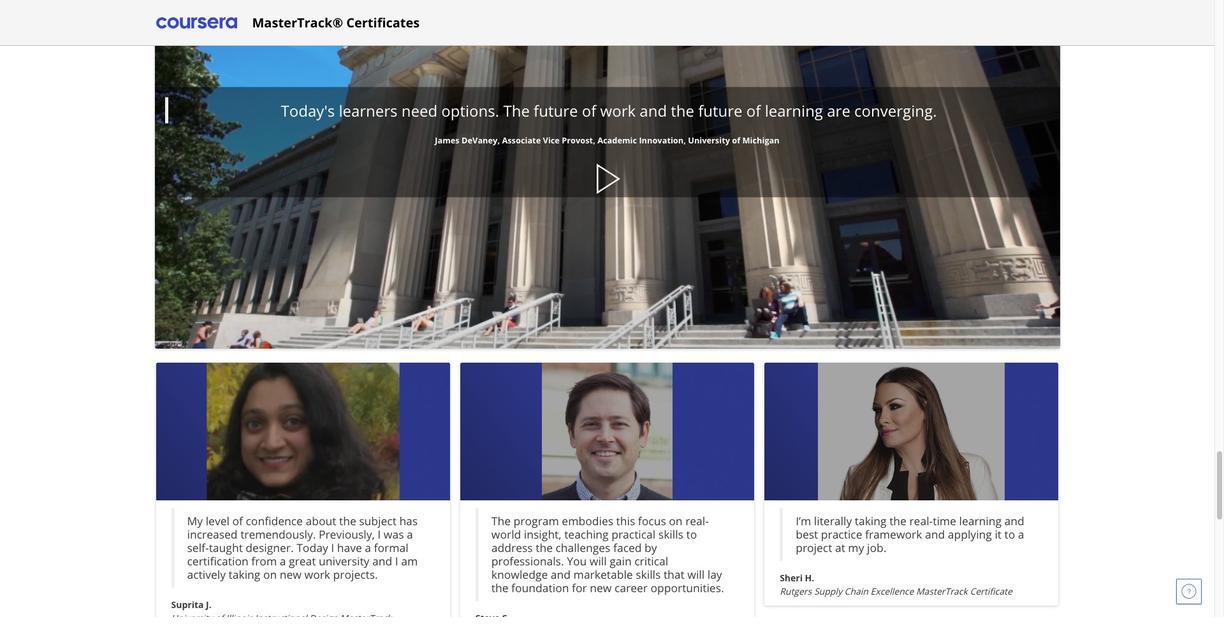 Task type: describe. For each thing, give the bounding box(es) containing it.
to inside the program embodies this focus on real- world insight, teaching practical skills to address the challenges faced by professionals. you will gain critical knowledge and marketable skills that will lay the foundation for new career opportunities.
[[687, 527, 697, 542]]

you
[[567, 554, 587, 569]]

taking inside i'm literally taking the real-time learning and best practice framework and applying it to a project at my job.
[[855, 513, 887, 529]]

address
[[492, 540, 533, 556]]

at
[[835, 540, 845, 556]]

new for career
[[590, 580, 612, 596]]

gain
[[610, 554, 632, 569]]

supply
[[814, 586, 842, 598]]

level
[[206, 513, 230, 529]]

that
[[664, 567, 685, 582]]

was
[[384, 527, 404, 542]]

focus
[[638, 513, 666, 529]]

lay
[[708, 567, 722, 582]]

2 horizontal spatial i
[[395, 554, 398, 569]]

mastertrack®
[[252, 14, 343, 31]]

i'm literally taking the real-time learning and best practice framework and applying it to a project at my job.
[[796, 513, 1025, 556]]

the inside i'm literally taking the real-time learning and best practice framework and applying it to a project at my job.
[[890, 513, 907, 529]]

and right it
[[1005, 513, 1025, 529]]

suprita j.
[[171, 599, 212, 611]]

rutgers
[[780, 586, 812, 598]]

my level of confidence about the subject has increased tremendously. previously, i was a self-taught designer. today i have a formal certification from a great university and i am actively taking on new work projects.
[[187, 513, 418, 582]]

taught
[[209, 540, 243, 556]]

on inside the program embodies this focus on real- world insight, teaching practical skills to address the challenges faced by professionals. you will gain critical knowledge and marketable skills that will lay the foundation for new career opportunities.
[[669, 513, 683, 529]]

career
[[615, 580, 648, 596]]

previously,
[[319, 527, 375, 542]]

practice
[[821, 527, 862, 542]]

professionals.
[[492, 554, 564, 569]]

h.
[[805, 572, 815, 584]]

projects.
[[333, 567, 378, 582]]

critical
[[635, 554, 669, 569]]

0 vertical spatial skills
[[659, 527, 684, 542]]

marketable
[[574, 567, 633, 582]]

coursera image
[[156, 12, 237, 33]]

to inside i'm literally taking the real-time learning and best practice framework and applying it to a project at my job.
[[1005, 527, 1015, 542]]

i'm
[[796, 513, 811, 529]]

and inside the program embodies this focus on real- world insight, teaching practical skills to address the challenges faced by professionals. you will gain critical knowledge and marketable skills that will lay the foundation for new career opportunities.
[[551, 567, 571, 582]]

the
[[492, 513, 511, 529]]

excellence
[[871, 586, 914, 598]]

have
[[337, 540, 362, 556]]

certification
[[187, 554, 249, 569]]

tremendously.
[[240, 527, 316, 542]]

0 horizontal spatial will
[[590, 554, 607, 569]]

a inside i'm literally taking the real-time learning and best practice framework and applying it to a project at my job.
[[1018, 527, 1025, 542]]

a right was
[[407, 527, 413, 542]]

job.
[[867, 540, 887, 556]]

learning
[[959, 513, 1002, 529]]

framework
[[865, 527, 922, 542]]

chain
[[845, 586, 869, 598]]

0 horizontal spatial i
[[331, 540, 334, 556]]

self-
[[187, 540, 209, 556]]

challenges
[[556, 540, 611, 556]]

teaching
[[564, 527, 609, 542]]

am
[[401, 554, 418, 569]]

opportunities.
[[651, 580, 724, 596]]

a right from
[[280, 554, 286, 569]]

mastertrack® certificates
[[252, 14, 420, 31]]

sheri
[[780, 572, 803, 584]]

literally
[[814, 513, 852, 529]]

for
[[572, 580, 587, 596]]

the inside my level of confidence about the subject has increased tremendously. previously, i was a self-taught designer. today i have a formal certification from a great university and i am actively taking on new work projects.
[[339, 513, 356, 529]]

help center image
[[1182, 584, 1197, 599]]

knowledge
[[492, 567, 548, 582]]

certificates
[[346, 14, 420, 31]]

this
[[616, 513, 635, 529]]

on inside my level of confidence about the subject has increased tremendously. previously, i was a self-taught designer. today i have a formal certification from a great university and i am actively taking on new work projects.
[[263, 567, 277, 582]]



Task type: vqa. For each thing, say whether or not it's contained in the screenshot.
teaching
yes



Task type: locate. For each thing, give the bounding box(es) containing it.
mastertrack
[[916, 586, 968, 598]]

1 horizontal spatial to
[[1005, 527, 1015, 542]]

the
[[339, 513, 356, 529], [890, 513, 907, 529], [536, 540, 553, 556], [492, 580, 509, 596]]

on
[[669, 513, 683, 529], [263, 567, 277, 582]]

world
[[492, 527, 521, 542]]

time
[[933, 513, 957, 529]]

1 horizontal spatial i
[[378, 527, 381, 542]]

certificate
[[970, 586, 1013, 598]]

a
[[407, 527, 413, 542], [1018, 527, 1025, 542], [365, 540, 371, 556], [280, 554, 286, 569]]

new for work
[[280, 567, 302, 582]]

a right it
[[1018, 527, 1025, 542]]

new inside my level of confidence about the subject has increased tremendously. previously, i was a self-taught designer. today i have a formal certification from a great university and i am actively taking on new work projects.
[[280, 567, 302, 582]]

j.
[[206, 599, 212, 611]]

skills left that
[[636, 567, 661, 582]]

taking down taught
[[229, 567, 260, 582]]

taking inside my level of confidence about the subject has increased tremendously. previously, i was a self-taught designer. today i have a formal certification from a great university and i am actively taking on new work projects.
[[229, 567, 260, 582]]

the right about
[[339, 513, 356, 529]]

actively
[[187, 567, 226, 582]]

0 vertical spatial on
[[669, 513, 683, 529]]

on down designer.
[[263, 567, 277, 582]]

suprita
[[171, 599, 204, 611]]

sheri h. rutgers supply chain excellence mastertrack certificate
[[780, 572, 1013, 598]]

the program embodies this focus on real- world insight, teaching practical skills to address the challenges faced by professionals. you will gain critical knowledge and marketable skills that will lay the foundation for new career opportunities.
[[492, 513, 724, 596]]

embodies
[[562, 513, 614, 529]]

to right it
[[1005, 527, 1015, 542]]

and inside my level of confidence about the subject has increased tremendously. previously, i was a self-taught designer. today i have a formal certification from a great university and i am actively taking on new work projects.
[[372, 554, 392, 569]]

0 horizontal spatial taking
[[229, 567, 260, 582]]

and left applying
[[925, 527, 945, 542]]

2 real- from the left
[[910, 513, 933, 529]]

foundation
[[512, 580, 569, 596]]

faced
[[613, 540, 642, 556]]

0 horizontal spatial new
[[280, 567, 302, 582]]

subject
[[359, 513, 397, 529]]

will left lay
[[688, 567, 705, 582]]

1 horizontal spatial taking
[[855, 513, 887, 529]]

i left am
[[395, 554, 398, 569]]

0 horizontal spatial to
[[687, 527, 697, 542]]

by
[[645, 540, 657, 556]]

i left have
[[331, 540, 334, 556]]

program
[[514, 513, 559, 529]]

and left for
[[551, 567, 571, 582]]

formal
[[374, 540, 409, 556]]

university
[[319, 554, 370, 569]]

new
[[280, 567, 302, 582], [590, 580, 612, 596]]

real- right focus
[[686, 513, 709, 529]]

has
[[399, 513, 418, 529]]

the left time
[[890, 513, 907, 529]]

new right for
[[590, 580, 612, 596]]

real- inside the program embodies this focus on real- world insight, teaching practical skills to address the challenges faced by professionals. you will gain critical knowledge and marketable skills that will lay the foundation for new career opportunities.
[[686, 513, 709, 529]]

1 vertical spatial skills
[[636, 567, 661, 582]]

a right have
[[365, 540, 371, 556]]

designer.
[[246, 540, 294, 556]]

1 vertical spatial taking
[[229, 567, 260, 582]]

skills
[[659, 527, 684, 542], [636, 567, 661, 582]]

taking
[[855, 513, 887, 529], [229, 567, 260, 582]]

my
[[187, 513, 203, 529]]

about
[[306, 513, 336, 529]]

real- inside i'm literally taking the real-time learning and best practice framework and applying it to a project at my job.
[[910, 513, 933, 529]]

1 vertical spatial on
[[263, 567, 277, 582]]

to
[[687, 527, 697, 542], [1005, 527, 1015, 542]]

taking up the "job." at bottom
[[855, 513, 887, 529]]

1 real- from the left
[[686, 513, 709, 529]]

insight,
[[524, 527, 562, 542]]

1 horizontal spatial on
[[669, 513, 683, 529]]

today
[[297, 540, 328, 556]]

best
[[796, 527, 818, 542]]

real- left applying
[[910, 513, 933, 529]]

i left was
[[378, 527, 381, 542]]

new inside the program embodies this focus on real- world insight, teaching practical skills to address the challenges faced by professionals. you will gain critical knowledge and marketable skills that will lay the foundation for new career opportunities.
[[590, 580, 612, 596]]

0 vertical spatial taking
[[855, 513, 887, 529]]

i
[[378, 527, 381, 542], [331, 540, 334, 556], [395, 554, 398, 569]]

to right focus
[[687, 527, 697, 542]]

1 horizontal spatial new
[[590, 580, 612, 596]]

increased
[[187, 527, 238, 542]]

confidence
[[246, 513, 303, 529]]

new left "work"
[[280, 567, 302, 582]]

1 horizontal spatial real-
[[910, 513, 933, 529]]

it
[[995, 527, 1002, 542]]

project
[[796, 540, 832, 556]]

the down program
[[536, 540, 553, 556]]

great
[[289, 554, 316, 569]]

from
[[251, 554, 277, 569]]

0 horizontal spatial real-
[[686, 513, 709, 529]]

1 horizontal spatial will
[[688, 567, 705, 582]]

1 to from the left
[[687, 527, 697, 542]]

2 to from the left
[[1005, 527, 1015, 542]]

skills right by
[[659, 527, 684, 542]]

0 horizontal spatial on
[[263, 567, 277, 582]]

of
[[232, 513, 243, 529]]

my
[[848, 540, 864, 556]]

practical
[[612, 527, 656, 542]]

the down professionals.
[[492, 580, 509, 596]]

real-
[[686, 513, 709, 529], [910, 513, 933, 529]]

work
[[305, 567, 330, 582]]

on right focus
[[669, 513, 683, 529]]

applying
[[948, 527, 992, 542]]

and left am
[[372, 554, 392, 569]]

will
[[590, 554, 607, 569], [688, 567, 705, 582]]

will right you
[[590, 554, 607, 569]]

and
[[1005, 513, 1025, 529], [925, 527, 945, 542], [372, 554, 392, 569], [551, 567, 571, 582]]



